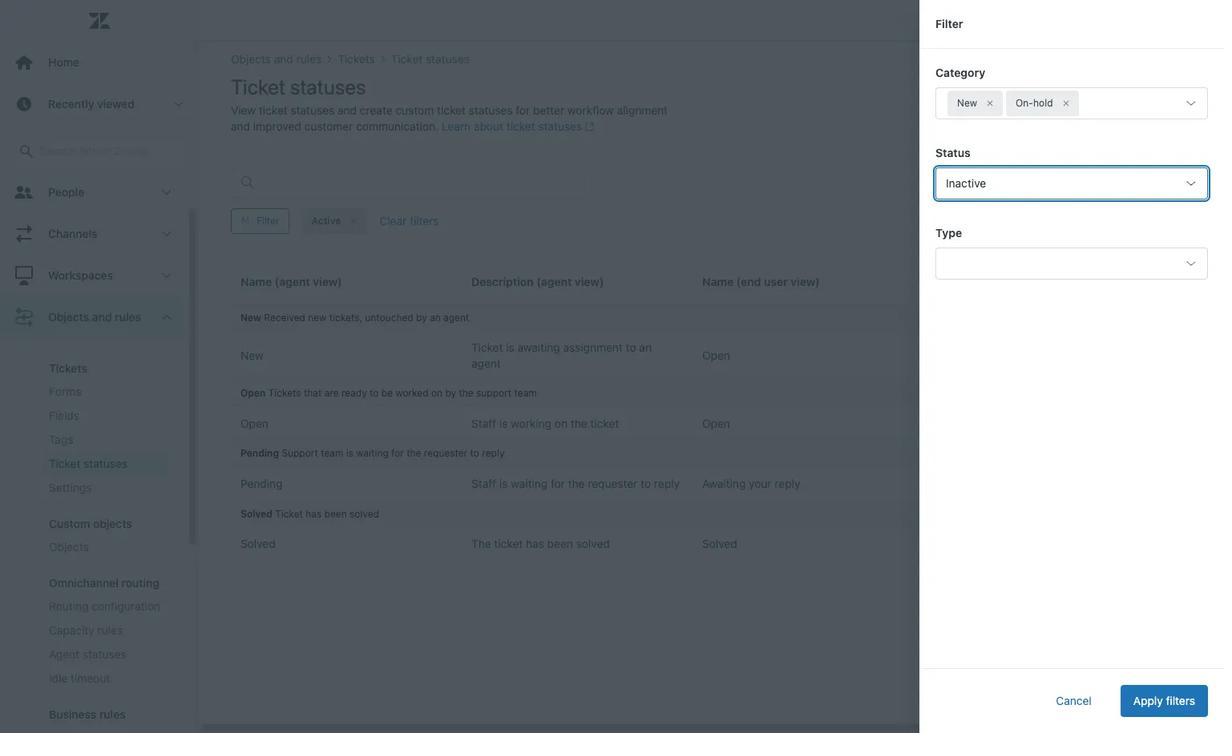 Task type: locate. For each thing, give the bounding box(es) containing it.
remove image
[[986, 99, 995, 108]]

rules down routing configuration link
[[97, 624, 123, 638]]

on-
[[1016, 97, 1034, 109]]

routing configuration link
[[43, 595, 170, 619]]

idle
[[49, 672, 68, 686]]

tags link
[[43, 428, 170, 452]]

tree item containing objects and rules
[[0, 297, 186, 734]]

tree item
[[0, 297, 186, 734]]

objects inside dropdown button
[[48, 310, 89, 324]]

custom objects element
[[49, 517, 132, 531]]

2 vertical spatial rules
[[99, 708, 126, 722]]

hold
[[1034, 97, 1053, 109]]

routing
[[121, 577, 159, 590]]

0 vertical spatial objects
[[48, 310, 89, 324]]

rules
[[115, 310, 141, 324], [97, 624, 123, 638], [99, 708, 126, 722]]

statuses down tags link
[[84, 457, 128, 471]]

inactive
[[946, 176, 987, 190]]

none search field inside primary element
[[2, 136, 196, 168]]

rules inside dropdown button
[[115, 310, 141, 324]]

rules right and
[[115, 310, 141, 324]]

objects for objects
[[49, 540, 89, 554]]

category
[[936, 66, 986, 79]]

status element
[[936, 168, 1209, 200]]

objects down custom
[[49, 540, 89, 554]]

objects
[[48, 310, 89, 324], [49, 540, 89, 554]]

idle timeout
[[49, 672, 110, 686]]

rules down idle timeout link
[[99, 708, 126, 722]]

fields element
[[49, 408, 79, 424]]

status
[[936, 146, 971, 160]]

business
[[49, 708, 96, 722]]

timeout
[[71, 672, 110, 686]]

remove image
[[1061, 99, 1071, 108]]

routing
[[49, 600, 89, 613]]

objects and rules button
[[0, 297, 186, 338]]

objects inside group
[[49, 540, 89, 554]]

ticket statuses element
[[49, 456, 128, 472]]

ticket statuses link
[[43, 452, 170, 476]]

objects and rules group
[[0, 338, 186, 734]]

capacity rules link
[[43, 619, 170, 643]]

ticket statuses
[[49, 457, 128, 471]]

apply
[[1134, 694, 1163, 708]]

fields link
[[43, 404, 170, 428]]

apply filters button
[[1121, 686, 1209, 718]]

statuses
[[84, 457, 128, 471], [82, 648, 126, 662]]

objects and rules
[[48, 310, 141, 324]]

new option
[[948, 91, 1003, 116]]

tickets
[[49, 362, 87, 375]]

1 vertical spatial objects
[[49, 540, 89, 554]]

None search field
[[2, 136, 196, 168]]

forms element
[[49, 384, 81, 400]]

objects
[[93, 517, 132, 531]]

objects left and
[[48, 310, 89, 324]]

1 vertical spatial rules
[[97, 624, 123, 638]]

ticket
[[49, 457, 81, 471]]

0 vertical spatial rules
[[115, 310, 141, 324]]

1 vertical spatial statuses
[[82, 648, 126, 662]]

idle timeout element
[[49, 671, 110, 687]]

routing configuration element
[[49, 599, 160, 615]]

statuses down "capacity rules" link
[[82, 648, 126, 662]]

0 vertical spatial statuses
[[84, 457, 128, 471]]



Task type: describe. For each thing, give the bounding box(es) containing it.
on-hold option
[[1006, 91, 1079, 116]]

objects for objects and rules
[[48, 310, 89, 324]]

statuses for ticket statuses
[[84, 457, 128, 471]]

agent statuses element
[[49, 647, 126, 663]]

Search Admin Center field
[[39, 144, 178, 159]]

settings element
[[49, 480, 92, 496]]

filter
[[936, 17, 964, 30]]

rules for capacity rules
[[97, 624, 123, 638]]

statuses for agent statuses
[[82, 648, 126, 662]]

agent statuses
[[49, 648, 126, 662]]

primary element
[[0, 0, 199, 734]]

tree item inside primary element
[[0, 297, 186, 734]]

rules for business rules
[[99, 708, 126, 722]]

omnichannel routing element
[[49, 577, 159, 590]]

tags
[[49, 433, 73, 447]]

filter dialog
[[920, 0, 1225, 734]]

settings link
[[43, 476, 170, 500]]

custom
[[49, 517, 90, 531]]

apply filters
[[1134, 694, 1196, 708]]

capacity
[[49, 624, 94, 638]]

agent
[[49, 648, 79, 662]]

tags element
[[49, 432, 73, 448]]

forms
[[49, 385, 81, 399]]

new
[[957, 97, 978, 109]]

omnichannel routing
[[49, 577, 159, 590]]

settings
[[49, 481, 92, 495]]

capacity rules element
[[49, 623, 123, 639]]

configuration
[[92, 600, 160, 613]]

business rules element
[[49, 708, 126, 722]]

type element
[[936, 248, 1209, 280]]

capacity rules
[[49, 624, 123, 638]]

type
[[936, 226, 962, 240]]

on-hold
[[1016, 97, 1053, 109]]

cancel
[[1056, 694, 1092, 708]]

custom objects
[[49, 517, 132, 531]]

objects element
[[49, 540, 89, 556]]

business rules
[[49, 708, 126, 722]]

forms link
[[43, 380, 170, 404]]

agent statuses link
[[43, 643, 170, 667]]

and
[[92, 310, 112, 324]]

objects link
[[43, 536, 170, 560]]

filters
[[1166, 694, 1196, 708]]

category element
[[936, 87, 1209, 119]]

tickets element
[[49, 362, 87, 375]]

routing configuration
[[49, 600, 160, 613]]

omnichannel
[[49, 577, 119, 590]]

idle timeout link
[[43, 667, 170, 691]]

cancel button
[[1044, 686, 1105, 718]]

fields
[[49, 409, 79, 423]]



Task type: vqa. For each thing, say whether or not it's contained in the screenshot.
Cancel
yes



